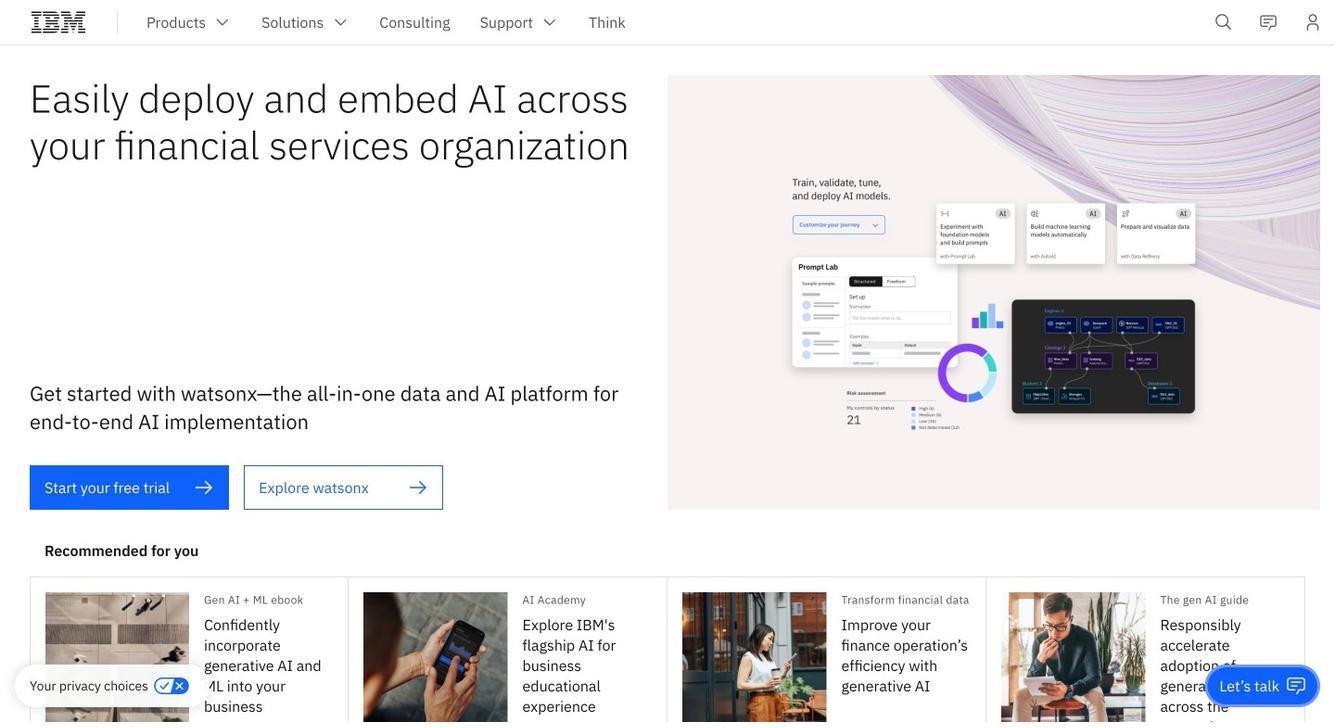 Task type: describe. For each thing, give the bounding box(es) containing it.
your privacy choices element
[[30, 676, 148, 697]]

let's talk element
[[1220, 676, 1280, 697]]



